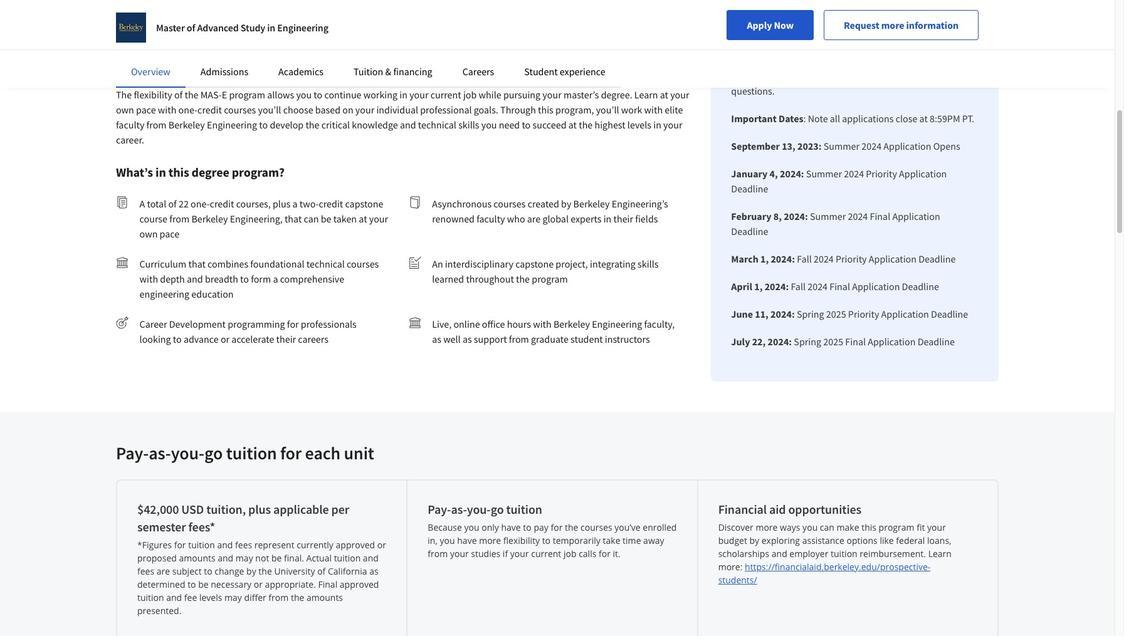 Task type: describe. For each thing, give the bounding box(es) containing it.
two-
[[300, 198, 319, 210]]

the down "program,"
[[579, 119, 593, 131]]

tuition up 'california'
[[334, 552, 361, 564]]

0 horizontal spatial fees
[[137, 566, 154, 577]]

tuition up tuition,
[[226, 442, 277, 465]]

summer down all
[[824, 140, 860, 152]]

form
[[251, 273, 271, 285]]

the down choose
[[306, 119, 319, 131]]

scholarships
[[718, 548, 769, 560]]

you- for pay-as-you-go tuition for each unit
[[171, 442, 204, 465]]

of inside a total of 22 one-credit courses, plus a two-credit capstone course from berkeley engineering, that can be taken at your own pace
[[168, 198, 177, 210]]

list containing $42,000 usd tuition, plus applicable per semester fees*
[[116, 480, 999, 636]]

from inside the flexibility of the mas-e program allows you to continue working in your current job while pursuing your master's degree. learn at your own pace with one-credit courses you'll choose based on your individual professional goals.  through this program, you'll work with elite faculty from berkeley engineering to develop the critical knowledge and technical skills you need to succeed at the highest levels in your career.
[[146, 119, 167, 131]]

ranked
[[318, 42, 347, 55]]

spring for june 11, 2024:
[[797, 308, 824, 320]]

priority for 2024
[[836, 253, 867, 265]]

your right studies
[[510, 548, 529, 560]]

questions.
[[731, 85, 775, 97]]

final down june 11, 2024: spring 2025 priority application deadline
[[845, 335, 866, 348]]

graduate
[[531, 333, 569, 345]]

the down appropriate.
[[291, 592, 304, 604]]

academics
[[278, 65, 324, 78]]

tuition inside the pay-as-you-go tuition because you only have to pay for the courses you've enrolled in, you have more flexibility to temporarily take time away from your studies if your current job calls for it.
[[506, 502, 542, 517]]

tuition up presented.
[[137, 592, 164, 604]]

applicable
[[273, 502, 329, 517]]

pace inside the flexibility of the mas-e program allows you to continue working in your current job while pursuing your master's degree. learn at your own pace with one-credit courses you'll choose based on your individual professional goals.  through this program, you'll work with elite faculty from berkeley engineering to develop the critical knowledge and technical skills you need to succeed at the highest levels in your career.
[[136, 103, 156, 116]]

you've
[[615, 522, 641, 534]]

degree.
[[601, 88, 632, 101]]

develop
[[270, 119, 304, 131]]

one- inside a total of 22 one-credit courses, plus a two-credit capstone course from berkeley engineering, that can be taken at your own pace
[[191, 198, 210, 210]]

you left only
[[464, 522, 479, 534]]

2 vertical spatial or
[[254, 579, 263, 591]]

1 vertical spatial or
[[377, 539, 386, 551]]

financial
[[718, 502, 767, 517]]

1 horizontal spatial fees
[[235, 539, 252, 551]]

career
[[317, 27, 343, 40]]

$42,000 usd tuition, plus applicable per semester fees* list item
[[117, 481, 408, 636]]

engineering up consistently
[[277, 21, 329, 34]]

request more information
[[844, 19, 959, 31]]

this inside "financial aid opportunities discover more ways you can make this program fit your budget by exploring assistance options like federal loans, scholarships and employer tuition reimbursement. learn more:"
[[862, 522, 877, 534]]

one- inside the flexibility of the mas-e program allows you to continue working in your current job while pursuing your master's degree. learn at your own pace with one-credit courses you'll choose based on your individual professional goals.  through this program, you'll work with elite faculty from berkeley engineering to develop the critical knowledge and technical skills you need to succeed at the highest levels in your career.
[[178, 103, 198, 116]]

8,
[[774, 210, 782, 223]]

applications
[[842, 112, 894, 125]]

ready to advance, transform, and enhance your career in engineering and technology? earn your master of advanced study in engineering (mas-e) from berkeley engineering, consistently ranked among the top three engineering programs in the country by
[[116, 27, 691, 55]]

who
[[507, 213, 525, 225]]

choose
[[283, 103, 313, 116]]

tuition & financing link
[[354, 65, 432, 78]]

you down because
[[440, 535, 455, 547]]

to inside ready to advance, transform, and enhance your career in engineering and technology? earn your master of advanced study in engineering (mas-e) from berkeley engineering, consistently ranked among the top three engineering programs in the country by
[[144, 27, 152, 40]]

2024 for final
[[808, 280, 828, 293]]

2024: for april
[[765, 280, 789, 293]]

from inside 'live, online office hours with berkeley engineering faculty, as well as support from graduate student instructors'
[[509, 333, 529, 345]]

student
[[571, 333, 603, 345]]

master's
[[564, 88, 599, 101]]

11,
[[755, 308, 769, 320]]

1 vertical spatial may
[[225, 592, 242, 604]]

your left studies
[[450, 548, 469, 560]]

with inside 'live, online office hours with berkeley engineering faculty, as well as support from graduate student instructors'
[[533, 318, 552, 330]]

:
[[804, 112, 806, 125]]

2025 for priority
[[826, 308, 846, 320]]

final inside the $42,000 usd tuition, plus applicable per semester fees* *figures for tuition and fees represent currently approved or proposed amounts and may not be final. actual tuition and fees are subject to change by the university of california as determined to be necessary or appropriate. final approved tuition and fee levels may differ from the amounts presented.
[[318, 579, 337, 591]]

career
[[140, 318, 167, 330]]

can inside a total of 22 one-credit courses, plus a two-credit capstone course from berkeley engineering, that can be taken at your own pace
[[304, 213, 319, 225]]

asynchronous
[[432, 198, 492, 210]]

faculty,
[[644, 318, 675, 330]]

experts
[[571, 213, 602, 225]]

your up consistently
[[296, 27, 315, 40]]

your up elite
[[670, 88, 689, 101]]

february
[[731, 210, 772, 223]]

instructors
[[605, 333, 650, 345]]

engineering inside 'live, online office hours with berkeley engineering faculty, as well as support from graduate student instructors'
[[592, 318, 642, 330]]

subject
[[172, 566, 202, 577]]

what's in this degree program?
[[116, 164, 285, 180]]

you inside contact berkeley-mas-e@coursera.org if you have any questions.
[[901, 70, 917, 82]]

enhance
[[258, 27, 294, 40]]

that inside a total of 22 one-credit courses, plus a two-credit capstone course from berkeley engineering, that can be taken at your own pace
[[285, 213, 302, 225]]

engineering inside the flexibility of the mas-e program allows you to continue working in your current job while pursuing your master's degree. learn at your own pace with one-credit courses you'll choose based on your individual professional goals.  through this program, you'll work with elite faculty from berkeley engineering to develop the critical knowledge and technical skills you need to succeed at the highest levels in your career.
[[207, 119, 257, 131]]

e
[[222, 88, 227, 101]]

learn inside "financial aid opportunities discover more ways you can make this program fit your budget by exploring assistance options like federal loans, scholarships and employer tuition reimbursement. learn more:"
[[928, 548, 952, 560]]

https://financialaid.berkeley.edu/prospective- students/
[[718, 561, 931, 586]]

as inside the $42,000 usd tuition, plus applicable per semester fees* *figures for tuition and fees represent currently approved or proposed amounts and may not be final. actual tuition and fees are subject to change by the university of california as determined to be necessary or appropriate. final approved tuition and fee levels may differ from the amounts presented.
[[369, 566, 378, 577]]

1 vertical spatial be
[[271, 552, 282, 564]]

berkeley inside a total of 22 one-credit courses, plus a two-credit capstone course from berkeley engineering, that can be taken at your own pace
[[191, 213, 228, 225]]

2024 for application
[[862, 140, 882, 152]]

pursuing
[[503, 88, 541, 101]]

from inside a total of 22 one-credit courses, plus a two-credit capstone course from berkeley engineering, that can be taken at your own pace
[[169, 213, 189, 225]]

actual
[[306, 552, 332, 564]]

credit left courses,
[[210, 198, 234, 210]]

berkeley inside the flexibility of the mas-e program allows you to continue working in your current job while pursuing your master's degree. learn at your own pace with one-credit courses you'll choose based on your individual professional goals.  through this program, you'll work with elite faculty from berkeley engineering to develop the critical knowledge and technical skills you need to succeed at the highest levels in your career.
[[169, 119, 205, 131]]

final.
[[284, 552, 304, 564]]

capstone inside an interdisciplinary capstone project, integrating skills learned throughout the program
[[515, 258, 554, 270]]

student
[[524, 65, 558, 78]]

curriculum that combines foundational technical courses with depth and breadth to form a comprehensive engineering education
[[140, 258, 379, 300]]

a inside curriculum that combines foundational technical courses with depth and breadth to form a comprehensive engineering education
[[273, 273, 278, 285]]

1, for april
[[754, 280, 763, 293]]

2024 inside summer 2024 final application deadline
[[848, 210, 868, 223]]

deadline for july 22, 2024: spring 2025 final application deadline
[[918, 335, 955, 348]]

in up the student
[[531, 42, 539, 55]]

combines
[[208, 258, 248, 270]]

flexibility inside the flexibility of the mas-e program allows you to continue working in your current job while pursuing your master's degree. learn at your own pace with one-credit courses you'll choose based on your individual professional goals.  through this program, you'll work with elite faculty from berkeley engineering to develop the critical knowledge and technical skills you need to succeed at the highest levels in your career.
[[134, 88, 172, 101]]

apply now button
[[727, 10, 814, 40]]

2 horizontal spatial as
[[463, 333, 472, 345]]

in right career
[[345, 27, 353, 40]]

engineering, inside ready to advance, transform, and enhance your career in engineering and technology? earn your master of advanced study in engineering (mas-e) from berkeley engineering, consistently ranked among the top three engineering programs in the country by
[[211, 42, 264, 55]]

advance,
[[154, 27, 192, 40]]

admissions link
[[201, 65, 248, 78]]

created
[[528, 198, 559, 210]]

a inside a total of 22 one-credit courses, plus a two-credit capstone course from berkeley engineering, that can be taken at your own pace
[[293, 198, 298, 210]]

take
[[603, 535, 620, 547]]

technical inside the flexibility of the mas-e program allows you to continue working in your current job while pursuing your master's degree. learn at your own pace with one-credit courses you'll choose based on your individual professional goals.  through this program, you'll work with elite faculty from berkeley engineering to develop the critical knowledge and technical skills you need to succeed at the highest levels in your career.
[[418, 119, 456, 131]]

pay-as-you-go tuition list item
[[408, 481, 698, 636]]

1 vertical spatial engineering
[[437, 42, 487, 55]]

advance
[[184, 333, 219, 345]]

berkeley inside asynchronous courses created by berkeley engineering's renowned faculty who are global experts in their fields
[[573, 198, 610, 210]]

office
[[482, 318, 505, 330]]

2 you'll from the left
[[596, 103, 619, 116]]

0 horizontal spatial advanced
[[197, 21, 239, 34]]

to up based
[[314, 88, 322, 101]]

more inside "financial aid opportunities discover more ways you can make this program fit your budget by exploring assistance options like federal loans, scholarships and employer tuition reimbursement. learn more:"
[[756, 522, 778, 534]]

the up the mas-
[[799, 42, 813, 55]]

study inside ready to advance, transform, and enhance your career in engineering and technology? earn your master of advanced study in engineering (mas-e) from berkeley engineering, consistently ranked among the top three engineering programs in the country by
[[604, 27, 629, 40]]

from inside ready to advance, transform, and enhance your career in engineering and technology? earn your master of advanced study in engineering (mas-e) from berkeley engineering, consistently ranked among the top three engineering programs in the country by
[[151, 42, 171, 55]]

https://financialaid.berkeley.edu/prospective-
[[745, 561, 931, 573]]

to left develop
[[259, 119, 268, 131]]

necessary
[[211, 579, 252, 591]]

if inside the pay-as-you-go tuition because you only have to pay for the courses you've enrolled in, you have more flexibility to temporarily take time away from your studies if your current job calls for it.
[[503, 548, 508, 560]]

by inside the $42,000 usd tuition, plus applicable per semester fees* *figures for tuition and fees represent currently approved or proposed amounts and may not be final. actual tuition and fees are subject to change by the university of california as determined to be necessary or appropriate. final approved tuition and fee levels may differ from the amounts presented.
[[246, 566, 256, 577]]

credit up taken on the top left
[[319, 198, 343, 210]]

to left pay
[[523, 522, 532, 534]]

to right need
[[522, 119, 531, 131]]

0 vertical spatial approved
[[336, 539, 375, 551]]

plus inside a total of 22 one-credit courses, plus a two-credit capstone course from berkeley engineering, that can be taken at your own pace
[[273, 198, 291, 210]]

summer 2024 final application deadline
[[731, 210, 940, 238]]

summer up the mas-
[[815, 42, 851, 55]]

for right pay
[[551, 522, 563, 534]]

you inside "financial aid opportunities discover more ways you can make this program fit your budget by exploring assistance options like federal loans, scholarships and employer tuition reimbursement. learn more:"
[[803, 522, 818, 534]]

programs
[[489, 42, 529, 55]]

$42,000 usd tuition, plus applicable per semester fees* *figures for tuition and fees represent currently approved or proposed amounts and may not be final. actual tuition and fees are subject to change by the university of california as determined to be necessary or appropriate. final approved tuition and fee levels may differ from the amounts presented.
[[137, 502, 386, 617]]

deadline for march 1, 2024: fall  2024  priority application deadline
[[919, 253, 956, 265]]

ready
[[116, 27, 142, 40]]

capstone inside a total of 22 one-credit courses, plus a two-credit capstone course from berkeley engineering, that can be taken at your own pace
[[345, 198, 383, 210]]

asynchronous courses created by berkeley engineering's renowned faculty who are global experts in their fields
[[432, 198, 668, 225]]

loans,
[[927, 535, 952, 547]]

1, for march
[[761, 253, 769, 265]]

program?
[[232, 164, 285, 180]]

reimbursement.
[[860, 548, 926, 560]]

of inside the flexibility of the mas-e program allows you to continue working in your current job while pursuing your master's degree. learn at your own pace with one-credit courses you'll choose based on your individual professional goals.  through this program, you'll work with elite faculty from berkeley engineering to develop the critical knowledge and technical skills you need to succeed at the highest levels in your career.
[[174, 88, 183, 101]]

and inside "financial aid opportunities discover more ways you can make this program fit your budget by exploring assistance options like federal loans, scholarships and employer tuition reimbursement. learn more:"
[[772, 548, 787, 560]]

to inside career development programming for professionals looking to advance or accelerate their careers
[[173, 333, 182, 345]]

by inside "financial aid opportunities discover more ways you can make this program fit your budget by exploring assistance options like federal loans, scholarships and employer tuition reimbursement. learn more:"
[[750, 535, 759, 547]]

career development programming for professionals looking to advance or accelerate their careers
[[140, 318, 357, 345]]

summer inside summer 2024 final application deadline
[[810, 210, 846, 223]]

by inside asynchronous courses created by berkeley engineering's renowned faculty who are global experts in their fields
[[561, 198, 571, 210]]

global
[[543, 213, 569, 225]]

in right highest
[[653, 119, 661, 131]]

that inside curriculum that combines foundational technical courses with depth and breadth to form a comprehensive engineering education
[[188, 258, 206, 270]]

job inside the flexibility of the mas-e program allows you to continue working in your current job while pursuing your master's degree. learn at your own pace with one-credit courses you'll choose based on your individual professional goals.  through this program, you'll work with elite faculty from berkeley engineering to develop the critical knowledge and technical skills you need to succeed at the highest levels in your career.
[[463, 88, 477, 101]]

allows
[[267, 88, 294, 101]]

in up news
[[631, 27, 638, 40]]

for inside career development programming for professionals looking to advance or accelerate their careers
[[287, 318, 299, 330]]

by inside ready to advance, transform, and enhance your career in engineering and technology? earn your master of advanced study in engineering (mas-e) from berkeley engineering, consistently ranked among the top three engineering programs in the country by
[[592, 42, 602, 55]]

with down overview
[[158, 103, 176, 116]]

0 horizontal spatial master
[[156, 21, 185, 34]]

program inside the flexibility of the mas-e program allows you to continue working in your current job while pursuing your master's degree. learn at your own pace with one-credit courses you'll choose based on your individual professional goals.  through this program, you'll work with elite faculty from berkeley engineering to develop the critical knowledge and technical skills you need to succeed at the highest levels in your career.
[[229, 88, 265, 101]]

uc berkeley college of engineering logo image
[[116, 13, 146, 43]]

july
[[731, 335, 750, 348]]

the
[[116, 88, 132, 101]]

0 vertical spatial may
[[236, 552, 253, 564]]

1 vertical spatial this
[[168, 164, 189, 180]]

options
[[847, 535, 878, 547]]

priority inside summer 2024 priority application deadline
[[866, 167, 897, 180]]

comprehensive
[[280, 273, 344, 285]]

california
[[328, 566, 367, 577]]

berkeley inside 'live, online office hours with berkeley engineering faculty, as well as support from graduate student instructors'
[[554, 318, 590, 330]]

as- for pay-as-you-go tuition because you only have to pay for the courses you've enrolled in, you have more flexibility to temporarily take time away from your studies if your current job calls for it.
[[451, 502, 467, 517]]

semester
[[137, 519, 186, 535]]

1 vertical spatial amounts
[[307, 592, 343, 604]]

e@coursera.org
[[826, 70, 892, 82]]

temporarily
[[553, 535, 601, 547]]

final down march 1, 2024: fall  2024  priority application deadline
[[830, 280, 850, 293]]

the left top
[[381, 42, 395, 55]]

1 horizontal spatial as
[[432, 333, 441, 345]]

skills inside an interdisciplinary capstone project, integrating skills learned throughout the program
[[638, 258, 659, 270]]

deadline inside summer 2024 final application deadline
[[731, 225, 768, 238]]

employer
[[790, 548, 829, 560]]

2024: for january
[[780, 167, 804, 180]]

master inside ready to advance, transform, and enhance your career in engineering and technology? earn your master of advanced study in engineering (mas-e) from berkeley engineering, consistently ranked among the top three engineering programs in the country by
[[521, 27, 549, 40]]

to down pay
[[542, 535, 551, 547]]

the down the not
[[259, 566, 272, 577]]

knowledge
[[352, 119, 398, 131]]

you down goals.
[[481, 119, 497, 131]]

in up individual
[[400, 88, 408, 101]]

country
[[557, 42, 590, 55]]

engineering inside curriculum that combines foundational technical courses with depth and breadth to form a comprehensive engineering education
[[140, 288, 189, 300]]

current inside the pay-as-you-go tuition because you only have to pay for the courses you've enrolled in, you have more flexibility to temporarily take time away from your studies if your current job calls for it.
[[531, 548, 561, 560]]

dates
[[779, 112, 804, 125]]

goals.
[[474, 103, 498, 116]]

world
[[655, 42, 680, 55]]

with left elite
[[644, 103, 663, 116]]

request more information button
[[824, 10, 979, 40]]

overview link
[[131, 65, 170, 78]]

to right subject
[[204, 566, 212, 577]]

programming
[[228, 318, 285, 330]]

in,
[[428, 535, 438, 547]]

0 horizontal spatial have
[[457, 535, 477, 547]]

the up the student
[[541, 42, 555, 55]]

renowned
[[432, 213, 475, 225]]

levels inside the flexibility of the mas-e program allows you to continue working in your current job while pursuing your master's degree. learn at your own pace with one-credit courses you'll choose based on your individual professional goals.  through this program, you'll work with elite faculty from berkeley engineering to develop the critical knowledge and technical skills you need to succeed at the highest levels in your career.
[[628, 119, 651, 131]]

your right on
[[355, 103, 374, 116]]

can inside "financial aid opportunities discover more ways you can make this program fit your budget by exploring assistance options like federal loans, scholarships and employer tuition reimbursement. learn more:"
[[820, 522, 834, 534]]

this inside the flexibility of the mas-e program allows you to continue working in your current job while pursuing your master's degree. learn at your own pace with one-credit courses you'll choose based on your individual professional goals.  through this program, you'll work with elite faculty from berkeley engineering to develop the critical knowledge and technical skills you need to succeed at the highest levels in your career.
[[538, 103, 554, 116]]

financial aid opportunities discover more ways you can make this program fit your budget by exploring assistance options like federal loans, scholarships and employer tuition reimbursement. learn more:
[[718, 502, 952, 573]]

september
[[731, 140, 780, 152]]

an interdisciplinary capstone project, integrating skills learned throughout the program
[[432, 258, 659, 285]]

deadline for june 11, 2024: spring 2025 priority application deadline
[[931, 308, 968, 320]]

your up programs at left top
[[500, 27, 519, 40]]

for left it.
[[599, 548, 611, 560]]

student experience link
[[524, 65, 605, 78]]

final inside summer 2024 final application deadline
[[870, 210, 891, 223]]

1 vertical spatial &
[[385, 65, 391, 78]]

away
[[643, 535, 664, 547]]

1 vertical spatial approved
[[340, 579, 379, 591]]

deadline inside summer 2024 priority application deadline
[[731, 182, 768, 195]]

from inside the pay-as-you-go tuition because you only have to pay for the courses you've enrolled in, you have more flexibility to temporarily take time away from your studies if your current job calls for it.
[[428, 548, 448, 560]]



Task type: locate. For each thing, give the bounding box(es) containing it.
0 vertical spatial engineering
[[355, 27, 405, 40]]

priority for 2025
[[848, 308, 879, 320]]

1 you'll from the left
[[258, 103, 281, 116]]

on
[[342, 103, 353, 116]]

2 vertical spatial engineering
[[140, 288, 189, 300]]

in up consistently
[[267, 21, 275, 34]]

have inside contact berkeley-mas-e@coursera.org if you have any questions.
[[919, 70, 939, 82]]

application inside summer 2024 final application deadline
[[893, 210, 940, 223]]

summer inside summer 2024 priority application deadline
[[806, 167, 842, 180]]

learned
[[432, 273, 464, 285]]

1 horizontal spatial pay-
[[428, 502, 451, 517]]

0 horizontal spatial more
[[479, 535, 501, 547]]

information up applications for the summer 2024 session are open!
[[784, 14, 837, 27]]

among
[[349, 42, 379, 55]]

are inside asynchronous courses created by berkeley engineering's renowned faculty who are global experts in their fields
[[527, 213, 541, 225]]

their down engineering's
[[614, 213, 633, 225]]

be left taken on the top left
[[321, 213, 331, 225]]

flexibility inside the pay-as-you-go tuition because you only have to pay for the courses you've enrolled in, you have more flexibility to temporarily take time away from your studies if your current job calls for it.
[[503, 535, 540, 547]]

federal
[[896, 535, 925, 547]]

0 vertical spatial faculty
[[116, 119, 144, 131]]

and inside curriculum that combines foundational technical courses with depth and breadth to form a comprehensive engineering education
[[187, 273, 203, 285]]

well
[[443, 333, 461, 345]]

earn
[[479, 27, 498, 40]]

learn up work
[[634, 88, 658, 101]]

skills right integrating
[[638, 258, 659, 270]]

breadth
[[205, 273, 238, 285]]

technical down professional
[[418, 119, 456, 131]]

job left while
[[463, 88, 477, 101]]

as- for pay-as-you-go tuition for each unit
[[149, 442, 171, 465]]

go inside the pay-as-you-go tuition because you only have to pay for the courses you've enrolled in, you have more flexibility to temporarily take time away from your studies if your current job calls for it.
[[491, 502, 504, 517]]

live, online office hours with berkeley engineering faculty, as well as support from graduate student instructors
[[432, 318, 675, 345]]

critical
[[321, 119, 350, 131]]

your inside "financial aid opportunities discover more ways you can make this program fit your budget by exploring assistance options like federal loans, scholarships and employer tuition reimbursement. learn more:"
[[927, 522, 946, 534]]

1 vertical spatial if
[[503, 548, 508, 560]]

0 horizontal spatial pay-
[[116, 442, 149, 465]]

0 vertical spatial priority
[[866, 167, 897, 180]]

0 horizontal spatial faculty
[[116, 119, 144, 131]]

summer down 2023:
[[806, 167, 842, 180]]

learn down the loans, on the right of the page
[[928, 548, 952, 560]]

apply
[[747, 19, 772, 31]]

own inside the flexibility of the mas-e program allows you to continue working in your current job while pursuing your master's degree. learn at your own pace with one-credit courses you'll choose based on your individual professional goals.  through this program, you'll work with elite faculty from berkeley engineering to develop the critical knowledge and technical skills you need to succeed at the highest levels in your career.
[[116, 103, 134, 116]]

1 horizontal spatial if
[[894, 70, 899, 82]]

technical inside curriculum that combines foundational technical courses with depth and breadth to form a comprehensive engineering education
[[306, 258, 345, 270]]

from inside the $42,000 usd tuition, plus applicable per semester fees* *figures for tuition and fees represent currently approved or proposed amounts and may not be final. actual tuition and fees are subject to change by the university of california as determined to be necessary or appropriate. final approved tuition and fee levels may differ from the amounts presented.
[[269, 592, 289, 604]]

1 horizontal spatial capstone
[[515, 258, 554, 270]]

2 horizontal spatial this
[[862, 522, 877, 534]]

own inside a total of 22 one-credit courses, plus a two-credit capstone course from berkeley engineering, that can be taken at your own pace
[[140, 228, 158, 240]]

it.
[[613, 548, 621, 560]]

as- up because
[[451, 502, 467, 517]]

flexibility down overview link
[[134, 88, 172, 101]]

1 vertical spatial can
[[820, 522, 834, 534]]

more down only
[[479, 535, 501, 547]]

with up graduate
[[533, 318, 552, 330]]

you- for pay-as-you-go tuition because you only have to pay for the courses you've enrolled in, you have more flexibility to temporarily take time away from your studies if your current job calls for it.
[[467, 502, 491, 517]]

learn inside the flexibility of the mas-e program allows you to continue working in your current job while pursuing your master's degree. learn at your own pace with one-credit courses you'll choose based on your individual professional goals.  through this program, you'll work with elite faculty from berkeley engineering to develop the critical knowledge and technical skills you need to succeed at the highest levels in your career.
[[634, 88, 658, 101]]

credit inside the flexibility of the mas-e program allows you to continue working in your current job while pursuing your master's degree. learn at your own pace with one-credit courses you'll choose based on your individual professional goals.  through this program, you'll work with elite faculty from berkeley engineering to develop the critical knowledge and technical skills you need to succeed at the highest levels in your career.
[[198, 103, 222, 116]]

1 horizontal spatial are
[[527, 213, 541, 225]]

work
[[621, 103, 642, 116]]

from right e)
[[151, 42, 171, 55]]

more inside the pay-as-you-go tuition because you only have to pay for the courses you've enrolled in, you have more flexibility to temporarily take time away from your studies if your current job calls for it.
[[479, 535, 501, 547]]

0 horizontal spatial their
[[276, 333, 296, 345]]

1 horizontal spatial that
[[285, 213, 302, 225]]

0 horizontal spatial go
[[204, 442, 223, 465]]

0 vertical spatial &
[[647, 42, 653, 55]]

pace
[[136, 103, 156, 116], [160, 228, 179, 240]]

1 vertical spatial are
[[527, 213, 541, 225]]

as- inside the pay-as-you-go tuition because you only have to pay for the courses you've enrolled in, you have more flexibility to temporarily take time away from your studies if your current job calls for it.
[[451, 502, 467, 517]]

if
[[894, 70, 899, 82], [503, 548, 508, 560]]

0 horizontal spatial this
[[168, 164, 189, 180]]

like
[[880, 535, 894, 547]]

0 vertical spatial can
[[304, 213, 319, 225]]

faculty inside the flexibility of the mas-e program allows you to continue working in your current job while pursuing your master's degree. learn at your own pace with one-credit courses you'll choose based on your individual professional goals.  through this program, you'll work with elite faculty from berkeley engineering to develop the critical knowledge and technical skills you need to succeed at the highest levels in your career.
[[116, 119, 144, 131]]

as-
[[149, 442, 171, 465], [451, 502, 467, 517]]

and inside the flexibility of the mas-e program allows you to continue working in your current job while pursuing your master's degree. learn at your own pace with one-credit courses you'll choose based on your individual professional goals.  through this program, you'll work with elite faculty from berkeley engineering to develop the critical knowledge and technical skills you need to succeed at the highest levels in your career.
[[400, 119, 416, 131]]

spring for july 22, 2024:
[[794, 335, 821, 348]]

your up the loans, on the right of the page
[[927, 522, 946, 534]]

program right e
[[229, 88, 265, 101]]

2024: for february
[[784, 210, 808, 223]]

1 horizontal spatial master
[[521, 27, 549, 40]]

at right close
[[920, 112, 928, 125]]

u.s. news & world report
[[116, 42, 680, 70]]

top
[[397, 42, 411, 55]]

the inside the pay-as-you-go tuition because you only have to pay for the courses you've enrolled in, you have more flexibility to temporarily take time away from your studies if your current job calls for it.
[[565, 522, 578, 534]]

engineering down e
[[207, 119, 257, 131]]

at inside a total of 22 one-credit courses, plus a two-credit capstone course from berkeley engineering, that can be taken at your own pace
[[359, 213, 367, 225]]

differ
[[244, 592, 266, 604]]

job down temporarily
[[564, 548, 577, 560]]

berkeley down advance,
[[173, 42, 209, 55]]

1 horizontal spatial job
[[564, 548, 577, 560]]

1 vertical spatial flexibility
[[503, 535, 540, 547]]

report
[[116, 57, 144, 70]]

2024 down september 13, 2023: summer 2024 application opens on the right top of page
[[844, 167, 864, 180]]

courses
[[224, 103, 256, 116], [494, 198, 526, 210], [347, 258, 379, 270], [581, 522, 612, 534]]

from down hours
[[509, 333, 529, 345]]

0 vertical spatial spring
[[797, 308, 824, 320]]

tuition up pay
[[506, 502, 542, 517]]

0 horizontal spatial are
[[157, 566, 170, 577]]

2024 inside summer 2024 priority application deadline
[[844, 167, 864, 180]]

program inside an interdisciplinary capstone project, integrating skills learned throughout the program
[[532, 273, 568, 285]]

1 horizontal spatial be
[[271, 552, 282, 564]]

your down the student
[[543, 88, 562, 101]]

university
[[274, 566, 315, 577]]

a
[[293, 198, 298, 210], [273, 273, 278, 285]]

enrolled
[[643, 522, 677, 534]]

courses,
[[236, 198, 271, 210]]

1 vertical spatial job
[[564, 548, 577, 560]]

1 horizontal spatial flexibility
[[503, 535, 540, 547]]

news
[[622, 42, 645, 55]]

1 horizontal spatial plus
[[273, 198, 291, 210]]

of inside ready to advance, transform, and enhance your career in engineering and technology? earn your master of advanced study in engineering (mas-e) from berkeley engineering, consistently ranked among the top three engineering programs in the country by
[[551, 27, 559, 40]]

the left mas-
[[185, 88, 198, 101]]

that down the two-
[[285, 213, 302, 225]]

0 vertical spatial admissions
[[731, 14, 782, 27]]

pay- for pay-as-you-go tuition because you only have to pay for the courses you've enrolled in, you have more flexibility to temporarily take time away from your studies if your current job calls for it.
[[428, 502, 451, 517]]

priority up april 1, 2024: fall  2024 final application deadline
[[836, 253, 867, 265]]

0 vertical spatial be
[[321, 213, 331, 225]]

1 vertical spatial fall
[[791, 280, 806, 293]]

levels right fee at bottom
[[199, 592, 222, 604]]

1 vertical spatial capstone
[[515, 258, 554, 270]]

1, right march at the right of the page
[[761, 253, 769, 265]]

2 horizontal spatial are
[[908, 42, 921, 55]]

1 vertical spatial own
[[140, 228, 158, 240]]

deadline for april 1, 2024: fall  2024 final application deadline
[[902, 280, 939, 293]]

2024: for june
[[771, 308, 795, 320]]

have
[[919, 70, 939, 82], [501, 522, 521, 534], [457, 535, 477, 547]]

students/
[[718, 574, 757, 586]]

0 vertical spatial that
[[285, 213, 302, 225]]

or inside career development programming for professionals looking to advance or accelerate their careers
[[221, 333, 230, 345]]

working
[[364, 88, 398, 101]]

2024 for session
[[853, 42, 873, 55]]

one-
[[178, 103, 198, 116], [191, 198, 210, 210]]

application inside summer 2024 priority application deadline
[[899, 167, 947, 180]]

1 vertical spatial faculty
[[477, 213, 505, 225]]

2 vertical spatial priority
[[848, 308, 879, 320]]

support
[[474, 333, 507, 345]]

advanced inside ready to advance, transform, and enhance your career in engineering and technology? earn your master of advanced study in engineering (mas-e) from berkeley engineering, consistently ranked among the top three engineering programs in the country by
[[561, 27, 602, 40]]

& inside "u.s. news & world report"
[[647, 42, 653, 55]]

request
[[844, 19, 879, 31]]

2024: for march
[[771, 253, 795, 265]]

2 vertical spatial program
[[879, 522, 915, 534]]

skills down goals.
[[458, 119, 479, 131]]

applications
[[731, 42, 783, 55]]

1 vertical spatial you-
[[467, 502, 491, 517]]

1 horizontal spatial their
[[614, 213, 633, 225]]

pace down course on the left top of page
[[160, 228, 179, 240]]

as
[[432, 333, 441, 345], [463, 333, 472, 345], [369, 566, 378, 577]]

amounts up subject
[[179, 552, 215, 564]]

2 vertical spatial are
[[157, 566, 170, 577]]

1 vertical spatial spring
[[794, 335, 821, 348]]

are inside the $42,000 usd tuition, plus applicable per semester fees* *figures for tuition and fees represent currently approved or proposed amounts and may not be final. actual tuition and fees are subject to change by the university of california as determined to be necessary or appropriate. final approved tuition and fee levels may differ from the amounts presented.
[[157, 566, 170, 577]]

levels down work
[[628, 119, 651, 131]]

courses inside asynchronous courses created by berkeley engineering's renowned faculty who are global experts in their fields
[[494, 198, 526, 210]]

final down 'california'
[[318, 579, 337, 591]]

1 vertical spatial 2025
[[823, 335, 843, 348]]

pay- inside the pay-as-you-go tuition because you only have to pay for the courses you've enrolled in, you have more flexibility to temporarily take time away from your studies if your current job calls for it.
[[428, 502, 451, 517]]

any
[[941, 70, 956, 82]]

represent
[[254, 539, 294, 551]]

plus inside the $42,000 usd tuition, plus applicable per semester fees* *figures for tuition and fees represent currently approved or proposed amounts and may not be final. actual tuition and fees are subject to change by the university of california as determined to be necessary or appropriate. final approved tuition and fee levels may differ from the amounts presented.
[[248, 502, 271, 517]]

1 horizontal spatial go
[[491, 502, 504, 517]]

skills inside the flexibility of the mas-e program allows you to continue working in your current job while pursuing your master's degree. learn at your own pace with one-credit courses you'll choose based on your individual professional goals.  through this program, you'll work with elite faculty from berkeley engineering to develop the critical knowledge and technical skills you need to succeed at the highest levels in your career.
[[458, 119, 479, 131]]

8:59pm
[[930, 112, 960, 125]]

2024: right the 4,
[[780, 167, 804, 180]]

in inside asynchronous courses created by berkeley engineering's renowned faculty who are global experts in their fields
[[604, 213, 612, 225]]

continue
[[324, 88, 362, 101]]

from up what's
[[146, 119, 167, 131]]

0 vertical spatial fees
[[235, 539, 252, 551]]

your right taken on the top left
[[369, 213, 388, 225]]

1 horizontal spatial advanced
[[561, 27, 602, 40]]

the
[[381, 42, 395, 55], [541, 42, 555, 55], [799, 42, 813, 55], [185, 88, 198, 101], [306, 119, 319, 131], [579, 119, 593, 131], [516, 273, 530, 285], [565, 522, 578, 534], [259, 566, 272, 577], [291, 592, 304, 604]]

fees*
[[188, 519, 215, 535]]

0 horizontal spatial current
[[431, 88, 461, 101]]

budget
[[718, 535, 747, 547]]

u.s.
[[604, 42, 620, 55]]

go for for
[[204, 442, 223, 465]]

courses inside the pay-as-you-go tuition because you only have to pay for the courses you've enrolled in, you have more flexibility to temporarily take time away from your studies if your current job calls for it.
[[581, 522, 612, 534]]

to inside curriculum that combines foundational technical courses with depth and breadth to form a comprehensive engineering education
[[240, 273, 249, 285]]

0 vertical spatial are
[[908, 42, 921, 55]]

you up choose
[[296, 88, 312, 101]]

in right experts
[[604, 213, 612, 225]]

tuition inside "financial aid opportunities discover more ways you can make this program fit your budget by exploring assistance options like federal loans, scholarships and employer tuition reimbursement. learn more:"
[[831, 548, 858, 560]]

1 horizontal spatial skills
[[638, 258, 659, 270]]

& right tuition
[[385, 65, 391, 78]]

you- up only
[[467, 502, 491, 517]]

to up fee at bottom
[[188, 579, 196, 591]]

an
[[432, 258, 443, 270]]

1 vertical spatial priority
[[836, 253, 867, 265]]

their inside career development programming for professionals looking to advance or accelerate their careers
[[276, 333, 296, 345]]

courses up who
[[494, 198, 526, 210]]

tuition down the fees*
[[188, 539, 215, 551]]

2024: for july
[[768, 335, 792, 348]]

0 horizontal spatial information
[[784, 14, 837, 27]]

tuition up https://financialaid.berkeley.edu/prospective- on the right
[[831, 548, 858, 560]]

faculty inside asynchronous courses created by berkeley engineering's renowned faculty who are global experts in their fields
[[477, 213, 505, 225]]

1 vertical spatial a
[[273, 273, 278, 285]]

1 horizontal spatial current
[[531, 548, 561, 560]]

information up open!
[[906, 19, 959, 31]]

by down the not
[[246, 566, 256, 577]]

master
[[156, 21, 185, 34], [521, 27, 549, 40]]

for left each
[[280, 442, 302, 465]]

fall for april 1, 2024:
[[791, 280, 806, 293]]

in
[[267, 21, 275, 34], [345, 27, 353, 40], [631, 27, 638, 40], [531, 42, 539, 55], [400, 88, 408, 101], [653, 119, 661, 131], [155, 164, 166, 180], [604, 213, 612, 225]]

2024 down march 1, 2024: fall  2024  priority application deadline
[[808, 280, 828, 293]]

assistance
[[802, 535, 845, 547]]

as down the online
[[463, 333, 472, 345]]

13,
[[782, 140, 796, 152]]

0 horizontal spatial capstone
[[345, 198, 383, 210]]

pace inside a total of 22 one-credit courses, plus a two-credit capstone course from berkeley engineering, that can be taken at your own pace
[[160, 228, 179, 240]]

tuition,
[[206, 502, 246, 517]]

for down the now
[[785, 42, 797, 55]]

individual
[[376, 103, 418, 116]]

1 horizontal spatial program
[[532, 273, 568, 285]]

courses down taken on the top left
[[347, 258, 379, 270]]

courses inside curriculum that combines foundational technical courses with depth and breadth to form a comprehensive engineering education
[[347, 258, 379, 270]]

1 horizontal spatial this
[[538, 103, 554, 116]]

mas-
[[805, 70, 826, 82]]

2 horizontal spatial more
[[881, 19, 904, 31]]

at down "program,"
[[569, 119, 577, 131]]

courses inside the flexibility of the mas-e program allows you to continue working in your current job while pursuing your master's degree. learn at your own pace with one-credit courses you'll choose based on your individual professional goals.  through this program, you'll work with elite faculty from berkeley engineering to develop the critical knowledge and technical skills you need to succeed at the highest levels in your career.
[[224, 103, 256, 116]]

skills
[[458, 119, 479, 131], [638, 258, 659, 270]]

development
[[169, 318, 226, 330]]

as- up $42,000 at the left bottom
[[149, 442, 171, 465]]

july 22, 2024: spring 2025 final application deadline
[[731, 335, 955, 348]]

interdisciplinary
[[445, 258, 513, 270]]

the up temporarily
[[565, 522, 578, 534]]

0 horizontal spatial engineering
[[140, 288, 189, 300]]

by left 'u.s.'
[[592, 42, 602, 55]]

job inside the pay-as-you-go tuition because you only have to pay for the courses you've enrolled in, you have more flexibility to temporarily take time away from your studies if your current job calls for it.
[[564, 548, 577, 560]]

be
[[321, 213, 331, 225], [271, 552, 282, 564], [198, 579, 209, 591]]

0 horizontal spatial as
[[369, 566, 378, 577]]

approved
[[336, 539, 375, 551], [340, 579, 379, 591]]

2 vertical spatial have
[[457, 535, 477, 547]]

0 vertical spatial have
[[919, 70, 939, 82]]

this up succeed
[[538, 103, 554, 116]]

berkeley-
[[766, 70, 805, 82]]

1 horizontal spatial engineering
[[355, 27, 405, 40]]

& right news
[[647, 42, 653, 55]]

if inside contact berkeley-mas-e@coursera.org if you have any questions.
[[894, 70, 899, 82]]

information inside button
[[906, 19, 959, 31]]

may left the not
[[236, 552, 253, 564]]

0 horizontal spatial you-
[[171, 442, 204, 465]]

succeed
[[533, 119, 567, 131]]

0 vertical spatial a
[[293, 198, 298, 210]]

berkeley up student
[[554, 318, 590, 330]]

with down curriculum
[[140, 273, 158, 285]]

0 vertical spatial flexibility
[[134, 88, 172, 101]]

1 vertical spatial have
[[501, 522, 521, 534]]

1 horizontal spatial or
[[254, 579, 263, 591]]

your down financing
[[410, 88, 429, 101]]

faculty left who
[[477, 213, 505, 225]]

1 vertical spatial more
[[756, 522, 778, 534]]

with inside curriculum that combines foundational technical courses with depth and breadth to form a comprehensive engineering education
[[140, 273, 158, 285]]

0 horizontal spatial &
[[385, 65, 391, 78]]

aid
[[769, 502, 786, 517]]

1 horizontal spatial levels
[[628, 119, 651, 131]]

their left careers
[[276, 333, 296, 345]]

their inside asynchronous courses created by berkeley engineering's renowned faculty who are global experts in their fields
[[614, 213, 633, 225]]

admissions information
[[731, 14, 837, 27]]

1 horizontal spatial amounts
[[307, 592, 343, 604]]

are up the determined
[[157, 566, 170, 577]]

plus right tuition,
[[248, 502, 271, 517]]

june 11, 2024: spring 2025 priority application deadline
[[731, 308, 968, 320]]

admissions for admissions
[[201, 65, 248, 78]]

professionals
[[301, 318, 357, 330]]

berkeley
[[173, 42, 209, 55], [169, 119, 205, 131], [573, 198, 610, 210], [191, 213, 228, 225], [554, 318, 590, 330]]

a left the two-
[[293, 198, 298, 210]]

0 horizontal spatial admissions
[[201, 65, 248, 78]]

at up elite
[[660, 88, 668, 101]]

financial aid opportunities list item
[[698, 481, 989, 636]]

engineering's
[[612, 198, 668, 210]]

engineering down technology?
[[437, 42, 487, 55]]

contact berkeley-mas-e@coursera.org if you have any questions.
[[731, 70, 956, 97]]

1 horizontal spatial faculty
[[477, 213, 505, 225]]

capstone left project,
[[515, 258, 554, 270]]

2024
[[853, 42, 873, 55], [862, 140, 882, 152], [844, 167, 864, 180], [848, 210, 868, 223], [814, 253, 834, 265], [808, 280, 828, 293]]

to left form
[[240, 273, 249, 285]]

0 vertical spatial fall
[[797, 253, 812, 265]]

in right what's
[[155, 164, 166, 180]]

1 vertical spatial fees
[[137, 566, 154, 577]]

2 vertical spatial be
[[198, 579, 209, 591]]

1 horizontal spatial a
[[293, 198, 298, 210]]

spring
[[797, 308, 824, 320], [794, 335, 821, 348]]

your down elite
[[663, 119, 682, 131]]

for up careers
[[287, 318, 299, 330]]

0 horizontal spatial as-
[[149, 442, 171, 465]]

priority
[[866, 167, 897, 180], [836, 253, 867, 265], [848, 308, 879, 320]]

you- inside the pay-as-you-go tuition because you only have to pay for the courses you've enrolled in, you have more flexibility to temporarily take time away from your studies if your current job calls for it.
[[467, 502, 491, 517]]

current
[[431, 88, 461, 101], [531, 548, 561, 560]]

1 vertical spatial pay-
[[428, 502, 451, 517]]

technical
[[418, 119, 456, 131], [306, 258, 345, 270]]

april 1, 2024: fall  2024 final application deadline
[[731, 280, 939, 293]]

more up the exploring
[[756, 522, 778, 534]]

this up options
[[862, 522, 877, 534]]

technical up comprehensive
[[306, 258, 345, 270]]

0 vertical spatial levels
[[628, 119, 651, 131]]

ways
[[780, 522, 800, 534]]

0 vertical spatial 2025
[[826, 308, 846, 320]]

consistently
[[266, 42, 316, 55]]

fall down march 1, 2024: fall  2024  priority application deadline
[[791, 280, 806, 293]]

berkeley inside ready to advance, transform, and enhance your career in engineering and technology? earn your master of advanced study in engineering (mas-e) from berkeley engineering, consistently ranked among the top three engineering programs in the country by
[[173, 42, 209, 55]]

for inside the $42,000 usd tuition, plus applicable per semester fees* *figures for tuition and fees represent currently approved or proposed amounts and may not be final. actual tuition and fees are subject to change by the university of california as determined to be necessary or appropriate. final approved tuition and fee levels may differ from the amounts presented.
[[174, 539, 186, 551]]

plus left the two-
[[273, 198, 291, 210]]

0 vertical spatial engineering,
[[211, 42, 264, 55]]

berkeley down degree
[[191, 213, 228, 225]]

the inside an interdisciplinary capstone project, integrating skills learned throughout the program
[[516, 273, 530, 285]]

your inside a total of 22 one-credit courses, plus a two-credit capstone course from berkeley engineering, that can be taken at your own pace
[[369, 213, 388, 225]]

0 vertical spatial own
[[116, 103, 134, 116]]

0 horizontal spatial study
[[241, 21, 265, 34]]

2024 for priority
[[814, 253, 834, 265]]

technology?
[[425, 27, 477, 40]]

summer down summer 2024 priority application deadline
[[810, 210, 846, 223]]

list
[[116, 480, 999, 636]]

determined
[[137, 579, 185, 591]]

by up global
[[561, 198, 571, 210]]

go up tuition,
[[204, 442, 223, 465]]

fees up "change"
[[235, 539, 252, 551]]

0 horizontal spatial you'll
[[258, 103, 281, 116]]

flexibility down pay
[[503, 535, 540, 547]]

0 horizontal spatial own
[[116, 103, 134, 116]]

a total of 22 one-credit courses, plus a two-credit capstone course from berkeley engineering, that can be taken at your own pace
[[140, 198, 388, 240]]

1 vertical spatial as-
[[451, 502, 467, 517]]

foundational
[[250, 258, 304, 270]]

engineering inside ready to advance, transform, and enhance your career in engineering and technology? earn your master of advanced study in engineering (mas-e) from berkeley engineering, consistently ranked among the top three engineering programs in the country by
[[640, 27, 691, 40]]

2 horizontal spatial program
[[879, 522, 915, 534]]

the flexibility of the mas-e program allows you to continue working in your current job while pursuing your master's degree. learn at your own pace with one-credit courses you'll choose based on your individual professional goals.  through this program, you'll work with elite faculty from berkeley engineering to develop the critical knowledge and technical skills you need to succeed at the highest levels in your career.
[[116, 88, 689, 146]]

looking
[[140, 333, 171, 345]]

pay- for pay-as-you-go tuition for each unit
[[116, 442, 149, 465]]

currently
[[297, 539, 334, 551]]

0 vertical spatial or
[[221, 333, 230, 345]]

may
[[236, 552, 253, 564], [225, 592, 242, 604]]

engineering down depth
[[140, 288, 189, 300]]

engineering, inside a total of 22 one-credit courses, plus a two-credit capstone course from berkeley engineering, that can be taken at your own pace
[[230, 213, 283, 225]]

be down subject
[[198, 579, 209, 591]]

of inside the $42,000 usd tuition, plus applicable per semester fees* *figures for tuition and fees represent currently approved or proposed amounts and may not be final. actual tuition and fees are subject to change by the university of california as determined to be necessary or appropriate. final approved tuition and fee levels may differ from the amounts presented.
[[317, 566, 326, 577]]

only
[[482, 522, 499, 534]]

fall for march 1, 2024:
[[797, 253, 812, 265]]

and
[[240, 27, 256, 40], [407, 27, 423, 40], [400, 119, 416, 131], [187, 273, 203, 285], [217, 539, 233, 551], [772, 548, 787, 560], [218, 552, 233, 564], [363, 552, 379, 564], [166, 592, 182, 604]]

1, right the april
[[754, 280, 763, 293]]

may down the necessary
[[225, 592, 242, 604]]

as right 'california'
[[369, 566, 378, 577]]

1 vertical spatial that
[[188, 258, 206, 270]]

2025 for final
[[823, 335, 843, 348]]

be inside a total of 22 one-credit courses, plus a two-credit capstone course from berkeley engineering, that can be taken at your own pace
[[321, 213, 331, 225]]

if down session
[[894, 70, 899, 82]]

admissions for admissions information
[[731, 14, 782, 27]]

0 horizontal spatial amounts
[[179, 552, 215, 564]]

admissions
[[731, 14, 782, 27], [201, 65, 248, 78]]

more inside button
[[881, 19, 904, 31]]

engineering up world
[[640, 27, 691, 40]]

0 vertical spatial their
[[614, 213, 633, 225]]

go for because
[[491, 502, 504, 517]]



Task type: vqa. For each thing, say whether or not it's contained in the screenshot.
job in the Pay-as-you-go tuition Because you only have to pay for the courses you've enrolled in, you have more flexibility to temporarily take time away from your studies if your current job calls for it.
yes



